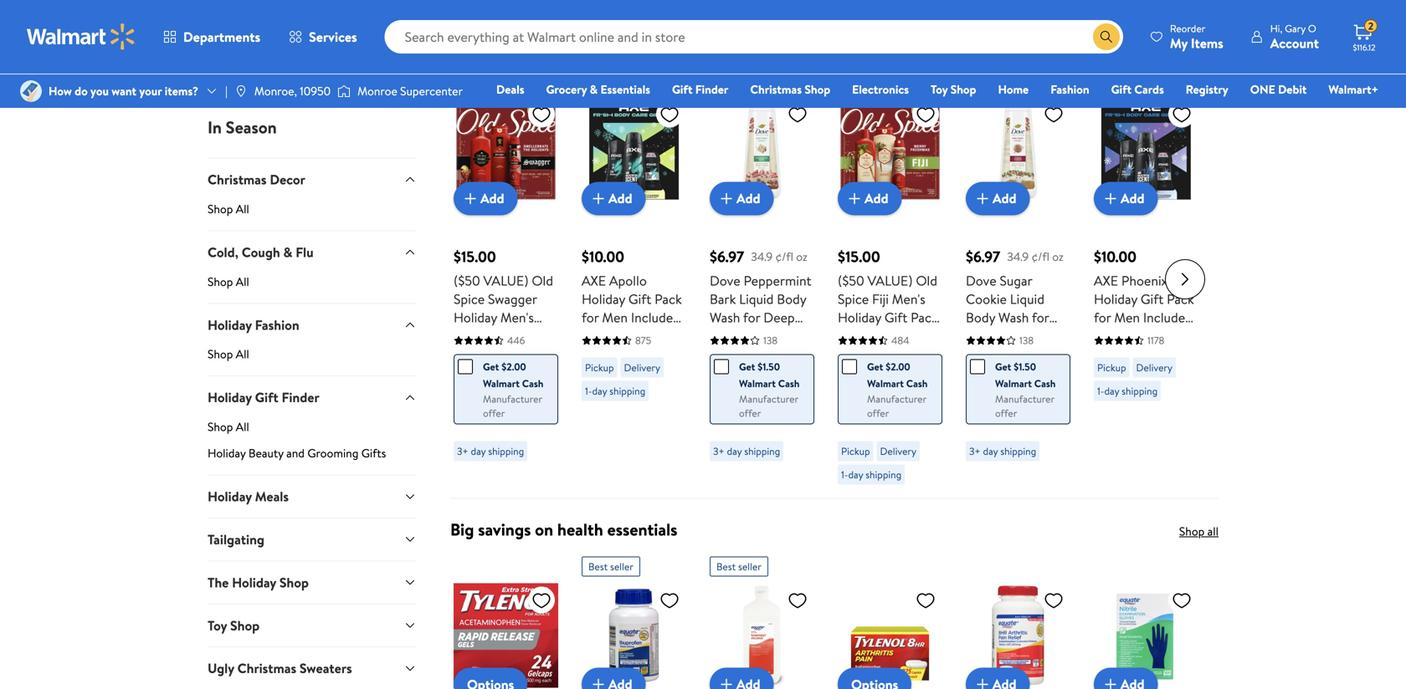 Task type: describe. For each thing, give the bounding box(es) containing it.
in
[[208, 116, 222, 139]]

season
[[226, 116, 277, 139]]

add to cart image for axe phoenix holiday gift pack for men includes crushed mint & rosemary body spray, antiperspirant stick & body wash, 3 count image
[[1101, 189, 1121, 209]]

add button for $6.97 34.9 ¢/fl oz dove peppermint bark liquid body wash for deep nourishment holiday treats limited edition, 20 oz
[[710, 182, 774, 216]]

nourishment for cookie
[[966, 345, 1042, 364]]

next slide for product carousel list image
[[1166, 259, 1206, 300]]

conditioner
[[454, 401, 523, 419]]

spray, for $15.00
[[454, 364, 489, 382]]

seller for dove peppermint bark liquid body wash for deep nourishment holiday treats limited edition, 20 oz
[[739, 74, 762, 88]]

equate 91% isopropyl alcohol antiseptic, 32 fl oz image
[[710, 584, 815, 689]]

big savings on health essentials
[[450, 518, 678, 542]]

spice for $15.00 ($50 value) old spice swagger holiday men's gift pack with body wash, dry spray, and 2in1 shampoo and conditioner
[[454, 290, 485, 308]]

446
[[507, 334, 525, 348]]

cash for $6.97 34.9 ¢/fl oz dove peppermint bark liquid body wash for deep nourishment holiday treats limited edition, 20 oz
[[779, 377, 800, 391]]

fashion link
[[1043, 80, 1097, 98]]

one debit
[[1251, 81, 1307, 98]]

get $1.50 walmart cash checkbox for dove sugar cookie liquid body wash for deep nourishment holiday treats limited edition, 20 oz
[[970, 360, 986, 375]]

shop up cold, on the top of the page
[[208, 201, 233, 217]]

holiday beauty and grooming gifts
[[208, 446, 386, 462]]

& right sage
[[613, 327, 622, 345]]

gift finder link
[[665, 80, 736, 98]]

add to cart image for the 'equate 91% isopropyl alcohol antiseptic, 32 fl oz' image
[[717, 675, 737, 690]]

10950
[[300, 83, 331, 99]]

add to cart image for the dove sugar cookie liquid body wash for deep nourishment holiday treats limited edition, 20 oz image
[[973, 189, 993, 209]]

services button
[[275, 17, 371, 57]]

add to cart image for $6.97
[[717, 189, 737, 209]]

how
[[49, 83, 72, 99]]

|
[[225, 83, 228, 99]]

gift finder
[[672, 81, 729, 98]]

manufacturer for $15.00 ($50 value) old spice fiji men's holiday gift pack with 2in1 shampoo and conditioner, body wash,  and aluminum free spray
[[867, 392, 927, 406]]

best up the 'equate 91% isopropyl alcohol antiseptic, 32 fl oz' image
[[717, 560, 736, 574]]

holiday inside $10.00 axe phoenix holiday gift pack for men includes crushed mint & rosemary body spray, antiperspirant stick & body wash, 3 count
[[1094, 290, 1138, 308]]

essentials
[[601, 81, 651, 98]]

the holiday shop
[[208, 574, 309, 592]]

account
[[1271, 34, 1320, 52]]

shop all for holiday self-care and gifting
[[1180, 37, 1219, 53]]

gary
[[1285, 21, 1306, 36]]

finder inside dropdown button
[[282, 389, 320, 407]]

pickup for $10.00 axe apollo holiday gift pack for men includes sage & cedarwood body spray, antiperspirant deodorant stick & body wash, 3 count
[[585, 361, 614, 375]]

wash, inside $10.00 axe phoenix holiday gift pack for men includes crushed mint & rosemary body spray, antiperspirant stick & body wash, 3 count
[[1094, 419, 1128, 437]]

tylenol extra strength acetaminophen rapid release gels, 24 ct image
[[454, 584, 559, 689]]

holiday left meals on the left bottom of page
[[208, 488, 252, 506]]

grocery & essentials link
[[539, 80, 658, 98]]

Get $2.00 Walmart Cash checkbox
[[842, 360, 857, 375]]

3+ for $6.97 34.9 ¢/fl oz dove peppermint bark liquid body wash for deep nourishment holiday treats limited edition, 20 oz
[[713, 445, 725, 459]]

men for $10.00 axe apollo holiday gift pack for men includes sage & cedarwood body spray, antiperspirant deodorant stick & body wash, 3 count
[[602, 308, 628, 327]]

shop all for cold,
[[208, 274, 249, 290]]

for inside $6.97 34.9 ¢/fl oz dove sugar cookie liquid body wash for deep nourishment holiday treats limited edition, 20 oz
[[1032, 308, 1050, 327]]

gifts
[[361, 446, 386, 462]]

with for $15.00 ($50 value) old spice fiji men's holiday gift pack with 2in1 shampoo and conditioner, body wash,  and aluminum free spray
[[838, 327, 863, 345]]

2
[[1369, 19, 1374, 33]]

self-
[[510, 32, 542, 55]]

meals
[[255, 488, 289, 506]]

2 vertical spatial christmas
[[237, 660, 297, 678]]

gift cards
[[1112, 81, 1165, 98]]

the
[[208, 574, 229, 592]]

sweaters
[[300, 660, 352, 678]]

value) for $15.00 ($50 value) old spice fiji men's holiday gift pack with 2in1 shampoo and conditioner, body wash,  and aluminum free spray
[[868, 272, 913, 290]]

liquid for sugar
[[1010, 290, 1045, 308]]

$10.00 axe phoenix holiday gift pack for men includes crushed mint & rosemary body spray, antiperspirant stick & body wash, 3 count
[[1094, 247, 1195, 437]]

want
[[112, 83, 136, 99]]

20 for dove sugar cookie liquid body wash for deep nourishment holiday treats limited edition, 20 oz
[[966, 401, 982, 419]]

2in1 inside $15.00 ($50 value) old spice swagger holiday men's gift pack with body wash, dry spray, and 2in1 shampoo and conditioner
[[516, 364, 538, 382]]

treats for dove peppermint bark liquid body wash for deep nourishment holiday treats limited edition, 20 oz
[[756, 345, 791, 364]]

grocery & essentials
[[546, 81, 651, 98]]

shampoo inside the $15.00 ($50 value) old spice fiji men's holiday gift pack with 2in1 shampoo and conditioner, body wash,  and aluminum free spray
[[838, 345, 892, 364]]

my
[[1170, 34, 1188, 52]]

dove for cookie
[[966, 272, 997, 290]]

all for gifting
[[1208, 37, 1219, 53]]

deals
[[497, 81, 525, 98]]

1-day shipping for $10.00 axe apollo holiday gift pack for men includes sage & cedarwood body spray, antiperspirant deodorant stick & body wash, 3 count
[[585, 384, 646, 398]]

departments
[[183, 28, 260, 46]]

equate ibuprofen tablets, 200 mg, pain reliever and fever reducer, 500 count image
[[582, 584, 687, 689]]

1 horizontal spatial delivery
[[881, 445, 917, 459]]

gift inside $15.00 ($50 value) old spice swagger holiday men's gift pack with body wash, dry spray, and 2in1 shampoo and conditioner
[[454, 327, 477, 345]]

count for $10.00 axe apollo holiday gift pack for men includes sage & cedarwood body spray, antiperspirant deodorant stick & body wash, 3 count
[[582, 437, 618, 456]]

$6.97 34.9 ¢/fl oz dove peppermint bark liquid body wash for deep nourishment holiday treats limited edition, 20 oz
[[710, 247, 812, 401]]

home
[[999, 81, 1029, 98]]

875
[[636, 334, 652, 348]]

antiperspirant inside $10.00 axe phoenix holiday gift pack for men includes crushed mint & rosemary body spray, antiperspirant stick & body wash, 3 count
[[1094, 382, 1178, 401]]

fashion inside dropdown button
[[255, 316, 300, 334]]

cash for $6.97 34.9 ¢/fl oz dove sugar cookie liquid body wash for deep nourishment holiday treats limited edition, 20 oz
[[1035, 377, 1056, 391]]

& down cedarwood at the left bottom
[[582, 419, 591, 437]]

cold,
[[208, 243, 239, 262]]

shop up add to favorites list, equate nitrile exam gloves, one size fits most, 100 count icon
[[1180, 524, 1205, 540]]

mint
[[1146, 327, 1173, 345]]

deep for cookie
[[966, 327, 998, 345]]

4 shop all from the top
[[208, 419, 249, 435]]

cash for $15.00 ($50 value) old spice swagger holiday men's gift pack with body wash, dry spray, and 2in1 shampoo and conditioner
[[522, 377, 544, 391]]

1 horizontal spatial toy shop
[[931, 81, 977, 98]]

your
[[139, 83, 162, 99]]

¢/fl for sugar
[[1032, 249, 1050, 265]]

1 horizontal spatial fashion
[[1051, 81, 1090, 98]]

offer for $6.97 34.9 ¢/fl oz dove peppermint bark liquid body wash for deep nourishment holiday treats limited edition, 20 oz
[[739, 406, 761, 421]]

walmart for $6.97 34.9 ¢/fl oz dove sugar cookie liquid body wash for deep nourishment holiday treats limited edition, 20 oz
[[996, 377, 1032, 391]]

men's inside $15.00 ($50 value) old spice swagger holiday men's gift pack with body wash, dry spray, and 2in1 shampoo and conditioner
[[501, 308, 534, 327]]

men for $10.00 axe phoenix holiday gift pack for men includes crushed mint & rosemary body spray, antiperspirant stick & body wash, 3 count
[[1115, 308, 1140, 327]]

swagger
[[488, 290, 537, 308]]

holiday inside $6.97 34.9 ¢/fl oz dove peppermint bark liquid body wash for deep nourishment holiday treats limited edition, 20 oz
[[710, 345, 754, 364]]

dry
[[523, 345, 545, 364]]

old for $15.00 ($50 value) old spice fiji men's holiday gift pack with 2in1 shampoo and conditioner, body wash,  and aluminum free spray
[[916, 272, 938, 290]]

body inside $6.97 34.9 ¢/fl oz dove sugar cookie liquid body wash for deep nourishment holiday treats limited edition, 20 oz
[[966, 308, 996, 327]]

supercenter
[[400, 83, 463, 99]]

jewelry & watches link
[[208, 26, 417, 49]]

get $2.00 walmart cash for $15.00 ($50 value) old spice swagger holiday men's gift pack with body wash, dry spray, and 2in1 shampoo and conditioner
[[483, 360, 544, 391]]

reorder
[[1170, 21, 1206, 36]]

& down rosemary
[[1126, 401, 1135, 419]]

best for ($50 value) old spice fiji men's holiday gift pack with 2in1 shampoo and conditioner, body wash,  and aluminum free spray
[[845, 74, 864, 88]]

holiday inside $10.00 axe apollo holiday gift pack for men includes sage & cedarwood body spray, antiperspirant deodorant stick & body wash, 3 count
[[582, 290, 626, 308]]

items?
[[165, 83, 198, 99]]

spice for $15.00 ($50 value) old spice fiji men's holiday gift pack with 2in1 shampoo and conditioner, body wash,  and aluminum free spray
[[838, 290, 869, 308]]

wash for cookie
[[999, 308, 1029, 327]]

4 all from the top
[[236, 419, 249, 435]]

manufacturer offer for $6.97 34.9 ¢/fl oz dove peppermint bark liquid body wash for deep nourishment holiday treats limited edition, 20 oz
[[739, 392, 799, 421]]

body inside $15.00 ($50 value) old spice swagger holiday men's gift pack with body wash, dry spray, and 2in1 shampoo and conditioner
[[454, 345, 483, 364]]

grooming
[[308, 446, 359, 462]]

holiday fashion button
[[208, 303, 417, 346]]

pack inside the $15.00 ($50 value) old spice fiji men's holiday gift pack with 2in1 shampoo and conditioner, body wash,  and aluminum free spray
[[911, 308, 938, 327]]

value) for $15.00 ($50 value) old spice swagger holiday men's gift pack with body wash, dry spray, and 2in1 shampoo and conditioner
[[484, 272, 529, 290]]

monroe
[[358, 83, 398, 99]]

and right beauty
[[287, 446, 305, 462]]

for inside $10.00 axe apollo holiday gift pack for men includes sage & cedarwood body spray, antiperspirant deodorant stick & body wash, 3 count
[[582, 308, 599, 327]]

manufacturer offer for $15.00 ($50 value) old spice swagger holiday men's gift pack with body wash, dry spray, and 2in1 shampoo and conditioner
[[483, 392, 542, 421]]

shop up add to favorites list, dove peppermint bark liquid body wash for deep nourishment holiday treats limited edition, 20 oz icon
[[805, 81, 831, 98]]

sugar
[[1000, 272, 1033, 290]]

add to favorites list, tylenol extra strength acetaminophen rapid release gels, 24 ct image
[[532, 591, 552, 612]]

christmas shop
[[751, 81, 831, 98]]

pack inside $15.00 ($50 value) old spice swagger holiday men's gift pack with body wash, dry spray, and 2in1 shampoo and conditioner
[[480, 327, 507, 345]]

pack inside $10.00 axe phoenix holiday gift pack for men includes crushed mint & rosemary body spray, antiperspirant stick & body wash, 3 count
[[1167, 290, 1195, 308]]

seller for ($50 value) old spice swagger holiday men's gift pack with body wash, dry spray, and 2in1 shampoo and conditioner
[[482, 74, 506, 88]]

seller for ($50 value) old spice fiji men's holiday gift pack with 2in1 shampoo and conditioner, body wash,  and aluminum free spray
[[867, 74, 890, 88]]

shop down cold, on the top of the page
[[208, 274, 233, 290]]

spray
[[838, 419, 871, 437]]

add for $6.97 34.9 ¢/fl oz dove sugar cookie liquid body wash for deep nourishment holiday treats limited edition, 20 oz
[[993, 189, 1017, 208]]

big
[[450, 518, 474, 542]]

1 horizontal spatial 1-
[[842, 468, 849, 482]]

484
[[892, 334, 910, 348]]

cookie
[[966, 290, 1007, 308]]

gift left cards
[[1112, 81, 1132, 98]]

bark
[[710, 290, 736, 308]]

all for holiday
[[236, 346, 249, 363]]

4 shop all link from the top
[[208, 419, 417, 442]]

$6.97 34.9 ¢/fl oz dove sugar cookie liquid body wash for deep nourishment holiday treats limited edition, 20 oz
[[966, 247, 1064, 419]]

decor
[[270, 170, 305, 189]]

dove for bark
[[710, 272, 741, 290]]

tylenol 8 hour arthritis & joint pain acetaminophen caplets, 225 count image
[[838, 584, 943, 689]]

limited for dove sugar cookie liquid body wash for deep nourishment holiday treats limited edition, 20 oz
[[966, 382, 1010, 401]]

holiday left beauty
[[208, 446, 246, 462]]

holiday meals
[[208, 488, 289, 506]]

edition, for dove peppermint bark liquid body wash for deep nourishment holiday treats limited edition, 20 oz
[[757, 364, 801, 382]]

ugly christmas sweaters
[[208, 660, 352, 678]]

add to cart image for axe apollo holiday gift pack for men includes sage & cedarwood body spray, antiperspirant deodorant stick & body wash, 3 count image
[[589, 189, 609, 209]]

stick for $10.00 axe phoenix holiday gift pack for men includes crushed mint & rosemary body spray, antiperspirant stick & body wash, 3 count
[[1094, 401, 1123, 419]]

get $2.00 walmart cash walmart plus, element for $15.00 ($50 value) old spice fiji men's holiday gift pack with 2in1 shampoo and conditioner, body wash,  and aluminum free spray
[[842, 359, 929, 392]]

($50 value) old spice fiji men's holiday gift pack with 2in1 shampoo and conditioner, body wash,  and aluminum free spray image
[[838, 97, 943, 202]]

wash for bark
[[710, 308, 740, 327]]

add to favorites list, equate ibuprofen tablets, 200 mg, pain reliever and fever reducer, 500 count image
[[660, 591, 680, 612]]

offer for $15.00 ($50 value) old spice fiji men's holiday gift pack with 2in1 shampoo and conditioner, body wash,  and aluminum free spray
[[867, 406, 890, 421]]

all for essentials
[[1208, 524, 1219, 540]]

add to favorites list, ($50 value) old spice swagger holiday men's gift pack with body wash, dry spray, and 2in1 shampoo and conditioner image
[[532, 104, 552, 125]]

crushed
[[1094, 327, 1143, 345]]

peppermint
[[744, 272, 812, 290]]

gifting
[[608, 32, 658, 55]]

get $2.00 walmart cash walmart plus, element for $15.00 ($50 value) old spice swagger holiday men's gift pack with body wash, dry spray, and 2in1 shampoo and conditioner
[[458, 359, 544, 392]]

holiday left self-
[[450, 32, 506, 55]]

shop down holiday gift finder at the bottom
[[208, 419, 233, 435]]

hi, gary o account
[[1271, 21, 1320, 52]]

essentials
[[608, 518, 678, 542]]

get $2.00 walmart cash for $15.00 ($50 value) old spice fiji men's holiday gift pack with 2in1 shampoo and conditioner, body wash,  and aluminum free spray
[[867, 360, 928, 391]]

wash, inside $10.00 axe apollo holiday gift pack for men includes sage & cedarwood body spray, antiperspirant deodorant stick & body wash, 3 count
[[627, 419, 660, 437]]

get $1.50 walmart cash checkbox for dove peppermint bark liquid body wash for deep nourishment holiday treats limited edition, 20 oz
[[714, 360, 729, 375]]

2 add from the left
[[609, 189, 633, 208]]

best seller for ($50 value) old spice swagger holiday men's gift pack with body wash, dry spray, and 2in1 shampoo and conditioner
[[461, 74, 506, 88]]

add to cart image for $15.00
[[845, 189, 865, 209]]

0 vertical spatial finder
[[696, 81, 729, 98]]

holiday gift finder
[[208, 389, 320, 407]]

spray, inside $10.00 axe apollo holiday gift pack for men includes sage & cedarwood body spray, antiperspirant deodorant stick & body wash, 3 count
[[582, 364, 617, 382]]

reorder my items
[[1170, 21, 1224, 52]]

ugly christmas sweaters button
[[208, 647, 417, 690]]

& right mint
[[1176, 327, 1185, 345]]

1178
[[1148, 334, 1165, 348]]

one debit link
[[1243, 80, 1315, 98]]

add to favorites list, equate nitrile exam gloves, one size fits most, 100 count image
[[1172, 591, 1192, 612]]

flu
[[296, 243, 314, 262]]

2 horizontal spatial add to cart image
[[973, 675, 993, 690]]

cedarwood
[[582, 345, 649, 364]]

gift inside $10.00 axe phoenix holiday gift pack for men includes crushed mint & rosemary body spray, antiperspirant stick & body wash, 3 count
[[1141, 290, 1164, 308]]

add to favorites list, equate 91% isopropyl alcohol antiseptic, 32 fl oz image
[[788, 591, 808, 612]]

christmas decor
[[208, 170, 305, 189]]

best down health
[[589, 560, 608, 574]]

3+ for $6.97 34.9 ¢/fl oz dove sugar cookie liquid body wash for deep nourishment holiday treats limited edition, 20 oz
[[970, 445, 981, 459]]

1 horizontal spatial 1-day shipping
[[842, 468, 902, 482]]

liquid for peppermint
[[740, 290, 774, 308]]

add button for $6.97 34.9 ¢/fl oz dove sugar cookie liquid body wash for deep nourishment holiday treats limited edition, 20 oz
[[966, 182, 1030, 216]]

one
[[1251, 81, 1276, 98]]

cough
[[242, 243, 280, 262]]

 image for how do you want your items?
[[20, 80, 42, 102]]

best seller for dove sugar cookie liquid body wash for deep nourishment holiday treats limited edition, 20 oz
[[973, 74, 1018, 88]]

offer for $6.97 34.9 ¢/fl oz dove sugar cookie liquid body wash for deep nourishment holiday treats limited edition, 20 oz
[[996, 406, 1018, 421]]

shop all link for holiday fashion
[[208, 346, 417, 376]]

shop all link for gifting
[[1180, 37, 1219, 53]]

wash, inside the $15.00 ($50 value) old spice fiji men's holiday gift pack with 2in1 shampoo and conditioner, body wash,  and aluminum free spray
[[871, 382, 905, 401]]

items
[[1191, 34, 1224, 52]]

($50 for $15.00 ($50 value) old spice fiji men's holiday gift pack with 2in1 shampoo and conditioner, body wash,  and aluminum free spray
[[838, 272, 865, 290]]

and right care
[[577, 32, 604, 55]]

antiperspirant inside $10.00 axe apollo holiday gift pack for men includes sage & cedarwood body spray, antiperspirant deodorant stick & body wash, 3 count
[[582, 382, 665, 401]]

$1.50 for dove sugar cookie liquid body wash for deep nourishment holiday treats limited edition, 20 oz
[[1014, 360, 1037, 374]]

1 horizontal spatial toy
[[931, 81, 948, 98]]

34.9 for peppermint
[[751, 249, 773, 265]]

& inside cold, cough & flu dropdown button
[[283, 243, 293, 262]]

holiday inside dropdown button
[[208, 389, 252, 407]]

toy shop inside dropdown button
[[208, 617, 260, 635]]

3+ day shipping for $15.00 ($50 value) old spice swagger holiday men's gift pack with body wash, dry spray, and 2in1 shampoo and conditioner
[[457, 445, 524, 459]]

pack inside $10.00 axe apollo holiday gift pack for men includes sage & cedarwood body spray, antiperspirant deodorant stick & body wash, 3 count
[[655, 290, 682, 308]]

with for $15.00 ($50 value) old spice swagger holiday men's gift pack with body wash, dry spray, and 2in1 shampoo and conditioner
[[510, 327, 535, 345]]

edition, for dove sugar cookie liquid body wash for deep nourishment holiday treats limited edition, 20 oz
[[1013, 382, 1057, 401]]

best for ($50 value) old spice swagger holiday men's gift pack with body wash, dry spray, and 2in1 shampoo and conditioner
[[461, 74, 480, 88]]



Task type: vqa. For each thing, say whether or not it's contained in the screenshot.
beginning
no



Task type: locate. For each thing, give the bounding box(es) containing it.
electronics link
[[845, 80, 917, 98]]

men's right the fiji
[[892, 290, 926, 308]]

deep inside $6.97 34.9 ¢/fl oz dove peppermint bark liquid body wash for deep nourishment holiday treats limited edition, 20 oz
[[764, 308, 795, 327]]

$1.50 for dove peppermint bark liquid body wash for deep nourishment holiday treats limited edition, 20 oz
[[758, 360, 780, 374]]

1 horizontal spatial 3+ day shipping
[[713, 445, 781, 459]]

1 antiperspirant from the left
[[582, 382, 665, 401]]

0 vertical spatial toy shop
[[931, 81, 977, 98]]

nourishment down cookie
[[966, 345, 1042, 364]]

ugly
[[208, 660, 234, 678]]

best seller
[[461, 74, 506, 88], [717, 74, 762, 88], [845, 74, 890, 88], [973, 74, 1018, 88], [1101, 74, 1146, 88], [589, 560, 634, 574], [717, 560, 762, 574]]

holiday down the bark
[[710, 345, 754, 364]]

for
[[582, 308, 599, 327], [743, 308, 761, 327], [1032, 308, 1050, 327], [1094, 308, 1112, 327]]

2 walmart from the left
[[739, 377, 776, 391]]

0 horizontal spatial treats
[[756, 345, 791, 364]]

holiday right the in the left bottom of the page
[[232, 574, 276, 592]]

toy shop link
[[924, 80, 984, 98]]

1 manufacturer offer from the left
[[483, 392, 542, 421]]

get $1.50 walmart cash walmart plus, element for dove peppermint bark liquid body wash for deep nourishment holiday treats limited edition, 20 oz
[[714, 359, 800, 392]]

1 horizontal spatial spice
[[838, 290, 869, 308]]

1 stick from the left
[[648, 401, 676, 419]]

2 shop all link from the top
[[208, 274, 417, 303]]

 image left how on the left of page
[[20, 80, 42, 102]]

1-day shipping up deodorant
[[585, 384, 646, 398]]

jewelry
[[208, 26, 246, 43]]

get $2.00 walmart cash down '446' at left
[[483, 360, 544, 391]]

34.9 up sugar
[[1008, 249, 1029, 265]]

0 horizontal spatial men's
[[501, 308, 534, 327]]

spice inside $15.00 ($50 value) old spice swagger holiday men's gift pack with body wash, dry spray, and 2in1 shampoo and conditioner
[[454, 290, 485, 308]]

2 spray, from the left
[[582, 364, 617, 382]]

$2.00 down 484
[[886, 360, 911, 374]]

($50 inside $15.00 ($50 value) old spice swagger holiday men's gift pack with body wash, dry spray, and 2in1 shampoo and conditioner
[[454, 272, 480, 290]]

1 horizontal spatial $1.50
[[1014, 360, 1037, 374]]

add to cart image
[[461, 189, 481, 209], [589, 189, 609, 209], [973, 189, 993, 209], [1101, 189, 1121, 209], [589, 675, 609, 690], [717, 675, 737, 690], [1101, 675, 1121, 690]]

seller
[[482, 74, 506, 88], [739, 74, 762, 88], [867, 74, 890, 88], [995, 74, 1018, 88], [1123, 74, 1146, 88], [610, 560, 634, 574], [739, 560, 762, 574]]

dove sugar cookie liquid body wash for deep nourishment holiday treats limited edition, 20 oz image
[[966, 97, 1071, 202]]

6 add from the left
[[1121, 189, 1145, 208]]

3 spray, from the left
[[1094, 364, 1130, 382]]

best left cards
[[1101, 74, 1120, 88]]

treats inside $6.97 34.9 ¢/fl oz dove sugar cookie liquid body wash for deep nourishment holiday treats limited edition, 20 oz
[[1013, 364, 1047, 382]]

add to cart image
[[717, 189, 737, 209], [845, 189, 865, 209], [973, 675, 993, 690]]

shop
[[1180, 37, 1205, 53], [805, 81, 831, 98], [951, 81, 977, 98], [208, 201, 233, 217], [208, 274, 233, 290], [208, 346, 233, 363], [208, 419, 233, 435], [1180, 524, 1205, 540], [280, 574, 309, 592], [230, 617, 260, 635]]

5 add button from the left
[[966, 182, 1030, 216]]

dove inside $6.97 34.9 ¢/fl oz dove peppermint bark liquid body wash for deep nourishment holiday treats limited edition, 20 oz
[[710, 272, 741, 290]]

1 horizontal spatial shampoo
[[838, 345, 892, 364]]

2 ($50 from the left
[[838, 272, 865, 290]]

 image
[[338, 83, 351, 100]]

2 ¢/fl from the left
[[1032, 249, 1050, 265]]

1-day shipping for $10.00 axe phoenix holiday gift pack for men includes crushed mint & rosemary body spray, antiperspirant stick & body wash, 3 count
[[1098, 384, 1158, 398]]

¢/fl inside $6.97 34.9 ¢/fl oz dove sugar cookie liquid body wash for deep nourishment holiday treats limited edition, 20 oz
[[1032, 249, 1050, 265]]

tailgating
[[208, 531, 265, 549]]

0 horizontal spatial spray,
[[454, 364, 489, 382]]

all for cold,
[[236, 274, 249, 290]]

spray, up conditioner
[[454, 364, 489, 382]]

0 horizontal spatial get $1.50 walmart cash walmart plus, element
[[714, 359, 800, 392]]

dove
[[710, 272, 741, 290], [966, 272, 997, 290]]

with up get $2.00 walmart cash option
[[838, 327, 863, 345]]

3 inside $10.00 axe apollo holiday gift pack for men includes sage & cedarwood body spray, antiperspirant deodorant stick & body wash, 3 count
[[664, 419, 671, 437]]

0 horizontal spatial fashion
[[255, 316, 300, 334]]

1 horizontal spatial $10.00
[[1094, 247, 1137, 267]]

1 vertical spatial finder
[[282, 389, 320, 407]]

pack right the fiji
[[911, 308, 938, 327]]

0 horizontal spatial dove
[[710, 272, 741, 290]]

1 shop all from the top
[[1180, 37, 1219, 53]]

christmas left decor
[[208, 170, 267, 189]]

stick for $10.00 axe apollo holiday gift pack for men includes sage & cedarwood body spray, antiperspirant deodorant stick & body wash, 3 count
[[648, 401, 676, 419]]

deep inside $6.97 34.9 ¢/fl oz dove sugar cookie liquid body wash for deep nourishment holiday treats limited edition, 20 oz
[[966, 327, 998, 345]]

add to favorites list, dove peppermint bark liquid body wash for deep nourishment holiday treats limited edition, 20 oz image
[[788, 104, 808, 125]]

1 get $2.00 walmart cash walmart plus, element from the left
[[458, 359, 544, 392]]

shop all down christmas decor
[[208, 201, 249, 217]]

0 horizontal spatial add to cart image
[[717, 189, 737, 209]]

3+ day shipping for $6.97 34.9 ¢/fl oz dove peppermint bark liquid body wash for deep nourishment holiday treats limited edition, 20 oz
[[713, 445, 781, 459]]

2 34.9 from the left
[[1008, 249, 1029, 265]]

1 horizontal spatial limited
[[966, 382, 1010, 401]]

add button for $15.00 ($50 value) old spice swagger holiday men's gift pack with body wash, dry spray, and 2in1 shampoo and conditioner
[[454, 182, 518, 216]]

axe inside $10.00 axe phoenix holiday gift pack for men includes crushed mint & rosemary body spray, antiperspirant stick & body wash, 3 count
[[1094, 272, 1119, 290]]

pack left '446' at left
[[480, 327, 507, 345]]

0 horizontal spatial edition,
[[757, 364, 801, 382]]

for up rosemary
[[1094, 308, 1112, 327]]

1 horizontal spatial 34.9
[[1008, 249, 1029, 265]]

1 vertical spatial shop all link
[[1180, 524, 1219, 540]]

manufacturer for $6.97 34.9 ¢/fl oz dove sugar cookie liquid body wash for deep nourishment holiday treats limited edition, 20 oz
[[996, 392, 1055, 406]]

0 horizontal spatial value)
[[484, 272, 529, 290]]

value)
[[484, 272, 529, 290], [868, 272, 913, 290]]

1 horizontal spatial get $1.50 walmart cash checkbox
[[970, 360, 986, 375]]

4 for from the left
[[1094, 308, 1112, 327]]

deep
[[764, 308, 795, 327], [966, 327, 998, 345]]

shop all up add to favorites list, equate nitrile exam gloves, one size fits most, 100 count icon
[[1180, 524, 1219, 540]]

best seller for dove peppermint bark liquid body wash for deep nourishment holiday treats limited edition, 20 oz
[[717, 74, 762, 88]]

jewelry & watches
[[208, 26, 303, 43]]

1 $6.97 from the left
[[710, 247, 745, 267]]

holiday inside the $15.00 ($50 value) old spice fiji men's holiday gift pack with 2in1 shampoo and conditioner, body wash,  and aluminum free spray
[[838, 308, 882, 327]]

axe for $10.00 axe phoenix holiday gift pack for men includes crushed mint & rosemary body spray, antiperspirant stick & body wash, 3 count
[[1094, 272, 1119, 290]]

0 horizontal spatial deep
[[764, 308, 795, 327]]

includes
[[631, 308, 679, 327], [1144, 308, 1191, 327]]

0 horizontal spatial includes
[[631, 308, 679, 327]]

dove inside $6.97 34.9 ¢/fl oz dove sugar cookie liquid body wash for deep nourishment holiday treats limited edition, 20 oz
[[966, 272, 997, 290]]

3 for from the left
[[1032, 308, 1050, 327]]

best down walmart site-wide search box at the top of page
[[717, 74, 736, 88]]

0 horizontal spatial men
[[602, 308, 628, 327]]

shop all link for christmas decor
[[208, 201, 417, 231]]

1 horizontal spatial stick
[[1094, 401, 1123, 419]]

2 shop all link from the top
[[1180, 524, 1219, 540]]

departments button
[[149, 17, 275, 57]]

edition, inside $6.97 34.9 ¢/fl oz dove peppermint bark liquid body wash for deep nourishment holiday treats limited edition, 20 oz
[[757, 364, 801, 382]]

$6.97 inside $6.97 34.9 ¢/fl oz dove sugar cookie liquid body wash for deep nourishment holiday treats limited edition, 20 oz
[[966, 247, 1001, 267]]

add button for $15.00 ($50 value) old spice fiji men's holiday gift pack with 2in1 shampoo and conditioner, body wash,  and aluminum free spray
[[838, 182, 902, 216]]

1 horizontal spatial dove
[[966, 272, 997, 290]]

20 for dove peppermint bark liquid body wash for deep nourishment holiday treats limited edition, 20 oz
[[710, 382, 725, 401]]

spice inside the $15.00 ($50 value) old spice fiji men's holiday gift pack with 2in1 shampoo and conditioner, body wash,  and aluminum free spray
[[838, 290, 869, 308]]

all down holiday fashion
[[236, 346, 249, 363]]

christmas for christmas decor
[[208, 170, 267, 189]]

best left home
[[973, 74, 992, 88]]

$15.00 inside $15.00 ($50 value) old spice swagger holiday men's gift pack with body wash, dry spray, and 2in1 shampoo and conditioner
[[454, 247, 496, 267]]

0 horizontal spatial shampoo
[[454, 382, 508, 401]]

$6.97 for peppermint
[[710, 247, 745, 267]]

$15.00 inside the $15.00 ($50 value) old spice fiji men's holiday gift pack with 2in1 shampoo and conditioner, body wash,  and aluminum free spray
[[838, 247, 881, 267]]

add
[[481, 189, 505, 208], [609, 189, 633, 208], [737, 189, 761, 208], [865, 189, 889, 208], [993, 189, 1017, 208], [1121, 189, 1145, 208]]

body inside $6.97 34.9 ¢/fl oz dove peppermint bark liquid body wash for deep nourishment holiday treats limited edition, 20 oz
[[777, 290, 807, 308]]

0 vertical spatial shop all link
[[1180, 37, 1219, 53]]

1 horizontal spatial get $2.00 walmart cash
[[867, 360, 928, 391]]

shop all link for cold, cough & flu
[[208, 274, 417, 303]]

shop all link down reorder
[[1180, 37, 1219, 53]]

1 horizontal spatial ($50
[[838, 272, 865, 290]]

1 horizontal spatial get $1.50 walmart cash walmart plus, element
[[970, 359, 1057, 392]]

add to favorites list, axe phoenix holiday gift pack for men includes crushed mint & rosemary body spray, antiperspirant stick & body wash, 3 count image
[[1172, 104, 1192, 125]]

axe phoenix holiday gift pack for men includes crushed mint & rosemary body spray, antiperspirant stick & body wash, 3 count image
[[1094, 97, 1199, 202]]

1 shop all link from the top
[[1180, 37, 1219, 53]]

spray,
[[454, 364, 489, 382], [582, 364, 617, 382], [1094, 364, 1130, 382]]

1-day shipping down rosemary
[[1098, 384, 1158, 398]]

0 horizontal spatial $10.00
[[582, 247, 625, 267]]

3+ for $15.00 ($50 value) old spice swagger holiday men's gift pack with body wash, dry spray, and 2in1 shampoo and conditioner
[[457, 445, 469, 459]]

holiday meals button
[[208, 475, 417, 518]]

1 horizontal spatial old
[[916, 272, 938, 290]]

pickup for $10.00 axe phoenix holiday gift pack for men includes crushed mint & rosemary body spray, antiperspirant stick & body wash, 3 count
[[1098, 361, 1127, 375]]

34.9 inside $6.97 34.9 ¢/fl oz dove sugar cookie liquid body wash for deep nourishment holiday treats limited edition, 20 oz
[[1008, 249, 1029, 265]]

all
[[236, 201, 249, 217], [236, 274, 249, 290], [236, 346, 249, 363], [236, 419, 249, 435]]

2 spice from the left
[[838, 290, 869, 308]]

delivery down 1178
[[1137, 361, 1173, 375]]

fiji
[[872, 290, 889, 308]]

¢/fl for peppermint
[[776, 249, 794, 265]]

oz
[[797, 249, 808, 265], [1053, 249, 1064, 265], [729, 382, 742, 401], [985, 401, 998, 419]]

$2.00 down '446' at left
[[502, 360, 526, 374]]

electronics
[[853, 81, 909, 98]]

add to cart image for ($50 value) old spice swagger holiday men's gift pack with body wash, dry spray, and 2in1 shampoo and conditioner image
[[461, 189, 481, 209]]

get $1.50 walmart cash walmart plus, element down the bark
[[714, 359, 800, 392]]

138 for bark
[[764, 334, 778, 348]]

3 all from the top
[[236, 346, 249, 363]]

add to cart image for equate nitrile exam gloves, one size fits most, 100 count image
[[1101, 675, 1121, 690]]

0 horizontal spatial count
[[582, 437, 618, 456]]

1 includes from the left
[[631, 308, 679, 327]]

$15.00 up the fiji
[[838, 247, 881, 267]]

$10.00 inside $10.00 axe apollo holiday gift pack for men includes sage & cedarwood body spray, antiperspirant deodorant stick & body wash, 3 count
[[582, 247, 625, 267]]

wash, inside $15.00 ($50 value) old spice swagger holiday men's gift pack with body wash, dry spray, and 2in1 shampoo and conditioner
[[487, 345, 520, 364]]

men left mint
[[1115, 308, 1140, 327]]

3+ day shipping for $6.97 34.9 ¢/fl oz dove sugar cookie liquid body wash for deep nourishment holiday treats limited edition, 20 oz
[[970, 445, 1037, 459]]

4 manufacturer from the left
[[996, 392, 1055, 406]]

2 3+ day shipping from the left
[[713, 445, 781, 459]]

3 3+ day shipping from the left
[[970, 445, 1037, 459]]

shop all link
[[208, 201, 417, 231], [208, 274, 417, 303], [208, 346, 417, 376], [208, 419, 417, 442]]

includes for $10.00 axe apollo holiday gift pack for men includes sage & cedarwood body spray, antiperspirant deodorant stick & body wash, 3 count
[[631, 308, 679, 327]]

liquid inside $6.97 34.9 ¢/fl oz dove peppermint bark liquid body wash for deep nourishment holiday treats limited edition, 20 oz
[[740, 290, 774, 308]]

spice left swagger
[[454, 290, 485, 308]]

1 horizontal spatial pickup
[[842, 445, 870, 459]]

$1.50
[[758, 360, 780, 374], [1014, 360, 1037, 374]]

old inside the $15.00 ($50 value) old spice fiji men's holiday gift pack with 2in1 shampoo and conditioner, body wash,  and aluminum free spray
[[916, 272, 938, 290]]

2 men from the left
[[1115, 308, 1140, 327]]

watches
[[260, 26, 303, 43]]

1 get $1.50 walmart cash walmart plus, element from the left
[[714, 359, 800, 392]]

2 get $1.50 walmart cash walmart plus, element from the left
[[970, 359, 1057, 392]]

1 for from the left
[[582, 308, 599, 327]]

axe inside $10.00 axe apollo holiday gift pack for men includes sage & cedarwood body spray, antiperspirant deodorant stick & body wash, 3 count
[[582, 272, 606, 290]]

gift up 875
[[629, 290, 652, 308]]

wash inside $6.97 34.9 ¢/fl oz dove peppermint bark liquid body wash for deep nourishment holiday treats limited edition, 20 oz
[[710, 308, 740, 327]]

get $1.50 walmart cash for dove peppermint bark liquid body wash for deep nourishment holiday treats limited edition, 20 oz
[[739, 360, 800, 391]]

limited down the bark
[[710, 364, 753, 382]]

count down deodorant
[[582, 437, 618, 456]]

1 horizontal spatial includes
[[1144, 308, 1191, 327]]

1 horizontal spatial men
[[1115, 308, 1140, 327]]

o
[[1309, 21, 1317, 36]]

1 horizontal spatial with
[[838, 327, 863, 345]]

deep for bark
[[764, 308, 795, 327]]

0 horizontal spatial 1-day shipping
[[585, 384, 646, 398]]

1 axe from the left
[[582, 272, 606, 290]]

2 get $2.00 walmart cash from the left
[[867, 360, 928, 391]]

0 horizontal spatial 34.9
[[751, 249, 773, 265]]

1 horizontal spatial add to cart image
[[845, 189, 865, 209]]

1 horizontal spatial men's
[[892, 290, 926, 308]]

stick
[[648, 401, 676, 419], [1094, 401, 1123, 419]]

1 3+ from the left
[[457, 445, 469, 459]]

1 vertical spatial 2in1
[[516, 364, 538, 382]]

0 horizontal spatial get $2.00 walmart cash
[[483, 360, 544, 391]]

best
[[461, 74, 480, 88], [717, 74, 736, 88], [845, 74, 864, 88], [973, 74, 992, 88], [1101, 74, 1120, 88], [589, 560, 608, 574], [717, 560, 736, 574]]

0 horizontal spatial 1-
[[585, 384, 592, 398]]

1 old from the left
[[532, 272, 554, 290]]

holiday down cookie
[[966, 364, 1010, 382]]

1 horizontal spatial get $2.00 walmart cash walmart plus, element
[[842, 359, 929, 392]]

includes inside $10.00 axe apollo holiday gift pack for men includes sage & cedarwood body spray, antiperspirant deodorant stick & body wash, 3 count
[[631, 308, 679, 327]]

spray, down sage
[[582, 364, 617, 382]]

0 horizontal spatial 20
[[710, 382, 725, 401]]

1 all from the top
[[1208, 37, 1219, 53]]

for right the bark
[[743, 308, 761, 327]]

3 cash from the left
[[907, 377, 928, 391]]

0 horizontal spatial  image
[[20, 80, 42, 102]]

home link
[[991, 80, 1037, 98]]

0 horizontal spatial stick
[[648, 401, 676, 419]]

2 axe from the left
[[1094, 272, 1119, 290]]

3 get from the left
[[867, 360, 884, 374]]

conditioner,
[[838, 364, 910, 382]]

shop up toy shop dropdown button
[[280, 574, 309, 592]]

shop all link up holiday beauty and grooming gifts
[[208, 419, 417, 442]]

add to favorites list, ($50 value) old spice fiji men's holiday gift pack with 2in1 shampoo and conditioner, body wash,  and aluminum free spray image
[[916, 104, 936, 125]]

0 horizontal spatial $15.00
[[454, 247, 496, 267]]

$6.97 inside $6.97 34.9 ¢/fl oz dove peppermint bark liquid body wash for deep nourishment holiday treats limited edition, 20 oz
[[710, 247, 745, 267]]

product group
[[454, 64, 559, 492], [582, 64, 687, 492], [710, 64, 815, 492], [838, 64, 943, 492], [966, 64, 1071, 492], [1094, 64, 1199, 492], [582, 550, 687, 690], [710, 550, 815, 690]]

$2.00
[[502, 360, 526, 374], [886, 360, 911, 374]]

gift inside the $15.00 ($50 value) old spice fiji men's holiday gift pack with 2in1 shampoo and conditioner, body wash,  and aluminum free spray
[[885, 308, 908, 327]]

deep down cookie
[[966, 327, 998, 345]]

christmas for christmas shop
[[751, 81, 802, 98]]

1 $1.50 from the left
[[758, 360, 780, 374]]

holiday beauty and grooming gifts link
[[208, 446, 417, 475]]

count inside $10.00 axe phoenix holiday gift pack for men includes crushed mint & rosemary body spray, antiperspirant stick & body wash, 3 count
[[1142, 419, 1178, 437]]

1 vertical spatial shampoo
[[454, 382, 508, 401]]

and
[[577, 32, 604, 55], [895, 345, 916, 364], [492, 364, 513, 382], [511, 382, 532, 401], [908, 382, 929, 401], [287, 446, 305, 462]]

3 shop all from the top
[[208, 346, 249, 363]]

3 right deodorant
[[664, 419, 671, 437]]

4 manufacturer offer from the left
[[996, 392, 1055, 421]]

$10.00 inside $10.00 axe phoenix holiday gift pack for men includes crushed mint & rosemary body spray, antiperspirant stick & body wash, 3 count
[[1094, 247, 1137, 267]]

pack up mint
[[1167, 290, 1195, 308]]

2 manufacturer from the left
[[739, 392, 799, 406]]

Search search field
[[385, 20, 1124, 54]]

1 horizontal spatial antiperspirant
[[1094, 382, 1178, 401]]

4 offer from the left
[[996, 406, 1018, 421]]

4 add button from the left
[[838, 182, 902, 216]]

0 horizontal spatial $1.50
[[758, 360, 780, 374]]

men inside $10.00 axe apollo holiday gift pack for men includes sage & cedarwood body spray, antiperspirant deodorant stick & body wash, 3 count
[[602, 308, 628, 327]]

1- for $10.00 axe phoenix holiday gift pack for men includes crushed mint & rosemary body spray, antiperspirant stick & body wash, 3 count
[[1098, 384, 1105, 398]]

1 horizontal spatial nourishment
[[966, 345, 1042, 364]]

delivery for $10.00 axe phoenix holiday gift pack for men includes crushed mint & rosemary body spray, antiperspirant stick & body wash, 3 count
[[1137, 361, 1173, 375]]

shampoo down get $2.00 walmart cash checkbox
[[454, 382, 508, 401]]

nourishment inside $6.97 34.9 ¢/fl oz dove sugar cookie liquid body wash for deep nourishment holiday treats limited edition, 20 oz
[[966, 345, 1042, 364]]

138 down sugar
[[1020, 334, 1034, 348]]

Walmart Site-Wide search field
[[385, 20, 1124, 54]]

1 horizontal spatial count
[[1142, 419, 1178, 437]]

1 horizontal spatial 3
[[1131, 419, 1138, 437]]

rosemary
[[1094, 345, 1152, 364]]

spray, inside $10.00 axe phoenix holiday gift pack for men includes crushed mint & rosemary body spray, antiperspirant stick & body wash, 3 count
[[1094, 364, 1130, 382]]

and up free
[[895, 345, 916, 364]]

0 horizontal spatial pickup
[[585, 361, 614, 375]]

equate acetaminophen 8hr arthritis pain relief extended-release caplets, 650 mg, 225 count image
[[966, 584, 1071, 689]]

1 vertical spatial toy
[[208, 617, 227, 635]]

and down '446' at left
[[492, 364, 513, 382]]

all up beauty
[[236, 419, 249, 435]]

hi,
[[1271, 21, 1283, 36]]

with
[[510, 327, 535, 345], [838, 327, 863, 345]]

0 horizontal spatial toy shop
[[208, 617, 260, 635]]

pack right apollo at the top left
[[655, 290, 682, 308]]

2 with from the left
[[838, 327, 863, 345]]

tailgating button
[[208, 518, 417, 561]]

shop all down holiday fashion
[[208, 346, 249, 363]]

2 liquid from the left
[[1010, 290, 1045, 308]]

4 cash from the left
[[1035, 377, 1056, 391]]

1 wash from the left
[[710, 308, 740, 327]]

2 dove from the left
[[966, 272, 997, 290]]

¢/fl inside $6.97 34.9 ¢/fl oz dove peppermint bark liquid body wash for deep nourishment holiday treats limited edition, 20 oz
[[776, 249, 794, 265]]

edition,
[[757, 364, 801, 382], [1013, 382, 1057, 401]]

for inside $6.97 34.9 ¢/fl oz dove peppermint bark liquid body wash for deep nourishment holiday treats limited edition, 20 oz
[[743, 308, 761, 327]]

nourishment inside $6.97 34.9 ¢/fl oz dove peppermint bark liquid body wash for deep nourishment holiday treats limited edition, 20 oz
[[710, 327, 786, 345]]

$15.00 for $15.00 ($50 value) old spice fiji men's holiday gift pack with 2in1 shampoo and conditioner, body wash,  and aluminum free spray
[[838, 247, 881, 267]]

toy shop
[[931, 81, 977, 98], [208, 617, 260, 635]]

holiday inside $15.00 ($50 value) old spice swagger holiday men's gift pack with body wash, dry spray, and 2in1 shampoo and conditioner
[[454, 308, 497, 327]]

1- for $10.00 axe apollo holiday gift pack for men includes sage & cedarwood body spray, antiperspirant deodorant stick & body wash, 3 count
[[585, 384, 592, 398]]

1-
[[585, 384, 592, 398], [1098, 384, 1105, 398], [842, 468, 849, 482]]

fashion up add to favorites list, dove sugar cookie liquid body wash for deep nourishment holiday treats limited edition, 20 oz icon
[[1051, 81, 1090, 98]]

1 34.9 from the left
[[751, 249, 773, 265]]

2 old from the left
[[916, 272, 938, 290]]

holiday down cold, on the top of the page
[[208, 316, 252, 334]]

care
[[542, 32, 573, 55]]

for inside $10.00 axe phoenix holiday gift pack for men includes crushed mint & rosemary body spray, antiperspirant stick & body wash, 3 count
[[1094, 308, 1112, 327]]

2in1
[[866, 327, 888, 345], [516, 364, 538, 382]]

3
[[664, 419, 671, 437], [1131, 419, 1138, 437]]

1 horizontal spatial 20
[[966, 401, 982, 419]]

toy down the in the left bottom of the page
[[208, 617, 227, 635]]

axe left phoenix
[[1094, 272, 1119, 290]]

limited right free
[[966, 382, 1010, 401]]

1 get $1.50 walmart cash checkbox from the left
[[714, 360, 729, 375]]

add for $15.00 ($50 value) old spice fiji men's holiday gift pack with 2in1 shampoo and conditioner, body wash,  and aluminum free spray
[[865, 189, 889, 208]]

138 down peppermint
[[764, 334, 778, 348]]

limited inside $6.97 34.9 ¢/fl oz dove sugar cookie liquid body wash for deep nourishment holiday treats limited edition, 20 oz
[[966, 382, 1010, 401]]

0 horizontal spatial spice
[[454, 290, 485, 308]]

2 manufacturer offer from the left
[[739, 392, 799, 421]]

pickup down the crushed on the right of the page
[[1098, 361, 1127, 375]]

beauty
[[249, 446, 284, 462]]

value) inside $15.00 ($50 value) old spice swagger holiday men's gift pack with body wash, dry spray, and 2in1 shampoo and conditioner
[[484, 272, 529, 290]]

search icon image
[[1100, 30, 1114, 44]]

holiday gift finder button
[[208, 376, 417, 419]]

1 vertical spatial toy shop
[[208, 617, 260, 635]]

1 horizontal spatial spray,
[[582, 364, 617, 382]]

men up cedarwood at the left bottom
[[602, 308, 628, 327]]

gift cards link
[[1104, 80, 1172, 98]]

the holiday shop button
[[208, 561, 417, 604]]

get $1.50 walmart cash checkbox down cookie
[[970, 360, 986, 375]]

1 vertical spatial all
[[1208, 524, 1219, 540]]

2 3+ from the left
[[713, 445, 725, 459]]

men's inside the $15.00 ($50 value) old spice fiji men's holiday gift pack with 2in1 shampoo and conditioner, body wash,  and aluminum free spray
[[892, 290, 926, 308]]

toy up add to favorites list, ($50 value) old spice fiji men's holiday gift pack with 2in1 shampoo and conditioner, body wash,  and aluminum free spray icon on the top right of page
[[931, 81, 948, 98]]

add to favorites list, tylenol 8 hour arthritis & joint pain acetaminophen caplets, 225 count image
[[916, 591, 936, 612]]

 image for monroe, 10950
[[234, 85, 248, 98]]

get $1.50 walmart cash walmart plus, element down cookie
[[970, 359, 1057, 392]]

2 add button from the left
[[582, 182, 646, 216]]

0 vertical spatial shop all
[[1180, 37, 1219, 53]]

0 horizontal spatial delivery
[[624, 361, 661, 375]]

1 dove from the left
[[710, 272, 741, 290]]

1 spray, from the left
[[454, 364, 489, 382]]

2 value) from the left
[[868, 272, 913, 290]]

includes up 875
[[631, 308, 679, 327]]

$15.00 ($50 value) old spice fiji men's holiday gift pack with 2in1 shampoo and conditioner, body wash,  and aluminum free spray
[[838, 247, 938, 437]]

($50 value) old spice swagger holiday men's gift pack with body wash, dry spray, and 2in1 shampoo and conditioner image
[[454, 97, 559, 202]]

add to favorites list, dove sugar cookie liquid body wash for deep nourishment holiday treats limited edition, 20 oz image
[[1044, 104, 1064, 125]]

in season
[[208, 116, 277, 139]]

2 shop all from the top
[[1180, 524, 1219, 540]]

count
[[1142, 419, 1178, 437], [582, 437, 618, 456]]

1 value) from the left
[[484, 272, 529, 290]]

0 horizontal spatial 3+ day shipping
[[457, 445, 524, 459]]

6 add button from the left
[[1094, 182, 1159, 216]]

value) up '446' at left
[[484, 272, 529, 290]]

20 inside $6.97 34.9 ¢/fl oz dove peppermint bark liquid body wash for deep nourishment holiday treats limited edition, 20 oz
[[710, 382, 725, 401]]

gift inside $10.00 axe apollo holiday gift pack for men includes sage & cedarwood body spray, antiperspirant deodorant stick & body wash, 3 count
[[629, 290, 652, 308]]

1 offer from the left
[[483, 406, 505, 421]]

best seller for axe phoenix holiday gift pack for men includes crushed mint & rosemary body spray, antiperspirant stick & body wash, 3 count
[[1101, 74, 1146, 88]]

deals link
[[489, 80, 532, 98]]

& inside "grocery & essentials" link
[[590, 81, 598, 98]]

liquid inside $6.97 34.9 ¢/fl oz dove sugar cookie liquid body wash for deep nourishment holiday treats limited edition, 20 oz
[[1010, 290, 1045, 308]]

1 3 from the left
[[664, 419, 671, 437]]

finder up holiday beauty and grooming gifts
[[282, 389, 320, 407]]

edition, inside $6.97 34.9 ¢/fl oz dove sugar cookie liquid body wash for deep nourishment holiday treats limited edition, 20 oz
[[1013, 382, 1057, 401]]

get $2.00 walmart cash walmart plus, element
[[458, 359, 544, 392], [842, 359, 929, 392]]

$6.97 for sugar
[[966, 247, 1001, 267]]

1 men from the left
[[602, 308, 628, 327]]

dove peppermint bark liquid body wash for deep nourishment holiday treats limited edition, 20 oz image
[[710, 97, 815, 202]]

apollo
[[609, 272, 647, 290]]

spray, inside $15.00 ($50 value) old spice swagger holiday men's gift pack with body wash, dry spray, and 2in1 shampoo and conditioner
[[454, 364, 489, 382]]

0 vertical spatial christmas
[[751, 81, 802, 98]]

1 horizontal spatial 2in1
[[866, 327, 888, 345]]

cards
[[1135, 81, 1165, 98]]

count for $10.00 axe phoenix holiday gift pack for men includes crushed mint & rosemary body spray, antiperspirant stick & body wash, 3 count
[[1142, 419, 1178, 437]]

shop all for big savings on health essentials
[[1180, 524, 1219, 540]]

shampoo
[[838, 345, 892, 364], [454, 382, 508, 401]]

2 all from the top
[[236, 274, 249, 290]]

0 horizontal spatial liquid
[[740, 290, 774, 308]]

3 manufacturer offer from the left
[[867, 392, 927, 421]]

20 inside $6.97 34.9 ¢/fl oz dove sugar cookie liquid body wash for deep nourishment holiday treats limited edition, 20 oz
[[966, 401, 982, 419]]

manufacturer for $15.00 ($50 value) old spice swagger holiday men's gift pack with body wash, dry spray, and 2in1 shampoo and conditioner
[[483, 392, 542, 406]]

free
[[900, 401, 926, 419]]

cold, cough & flu
[[208, 243, 314, 262]]

1 horizontal spatial axe
[[1094, 272, 1119, 290]]

finder
[[696, 81, 729, 98], [282, 389, 320, 407]]

1 horizontal spatial finder
[[696, 81, 729, 98]]

1 liquid from the left
[[740, 290, 774, 308]]

2 all from the top
[[1208, 524, 1219, 540]]

1 $15.00 from the left
[[454, 247, 496, 267]]

1 spice from the left
[[454, 290, 485, 308]]

2 stick from the left
[[1094, 401, 1123, 419]]

&
[[249, 26, 257, 43], [590, 81, 598, 98], [283, 243, 293, 262], [613, 327, 622, 345], [1176, 327, 1185, 345], [1126, 401, 1135, 419], [582, 419, 591, 437]]

and down 484
[[908, 382, 929, 401]]

pickup down sage
[[585, 361, 614, 375]]

1 shop all link from the top
[[208, 201, 417, 231]]

2 get $1.50 walmart cash checkbox from the left
[[970, 360, 986, 375]]

($50 for $15.00 ($50 value) old spice swagger holiday men's gift pack with body wash, dry spray, and 2in1 shampoo and conditioner
[[454, 272, 480, 290]]

¢/fl up peppermint
[[776, 249, 794, 265]]

stick inside $10.00 axe phoenix holiday gift pack for men includes crushed mint & rosemary body spray, antiperspirant stick & body wash, 3 count
[[1094, 401, 1123, 419]]

1 horizontal spatial value)
[[868, 272, 913, 290]]

wash,
[[487, 345, 520, 364], [871, 382, 905, 401], [627, 419, 660, 437], [1094, 419, 1128, 437]]

3 3+ from the left
[[970, 445, 981, 459]]

manufacturer for $6.97 34.9 ¢/fl oz dove peppermint bark liquid body wash for deep nourishment holiday treats limited edition, 20 oz
[[739, 392, 799, 406]]

savings
[[478, 518, 531, 542]]

2 $10.00 from the left
[[1094, 247, 1137, 267]]

1 horizontal spatial treats
[[1013, 364, 1047, 382]]

add to favorites list, axe apollo holiday gift pack for men includes sage & cedarwood body spray, antiperspirant deodorant stick & body wash, 3 count image
[[660, 104, 680, 125]]

wash inside $6.97 34.9 ¢/fl oz dove sugar cookie liquid body wash for deep nourishment holiday treats limited edition, 20 oz
[[999, 308, 1029, 327]]

0 horizontal spatial with
[[510, 327, 535, 345]]

1 horizontal spatial 3+
[[713, 445, 725, 459]]

toy shop button
[[208, 604, 417, 647]]

Get $1.50 Walmart Cash checkbox
[[714, 360, 729, 375], [970, 360, 986, 375]]

manufacturer offer for $6.97 34.9 ¢/fl oz dove sugar cookie liquid body wash for deep nourishment holiday treats limited edition, 20 oz
[[996, 392, 1055, 421]]

$2.00 for $15.00 ($50 value) old spice fiji men's holiday gift pack with 2in1 shampoo and conditioner, body wash,  and aluminum free spray
[[886, 360, 911, 374]]

gift up beauty
[[255, 389, 279, 407]]

1 get from the left
[[483, 360, 499, 374]]

best seller for ($50 value) old spice fiji men's holiday gift pack with 2in1 shampoo and conditioner, body wash,  and aluminum free spray
[[845, 74, 890, 88]]

$6.97 up sugar
[[966, 247, 1001, 267]]

0 horizontal spatial get $1.50 walmart cash
[[739, 360, 800, 391]]

add for $6.97 34.9 ¢/fl oz dove peppermint bark liquid body wash for deep nourishment holiday treats limited edition, 20 oz
[[737, 189, 761, 208]]

men inside $10.00 axe phoenix holiday gift pack for men includes crushed mint & rosemary body spray, antiperspirant stick & body wash, 3 count
[[1115, 308, 1140, 327]]

grocery
[[546, 81, 587, 98]]

walmart image
[[27, 23, 136, 50]]

2 horizontal spatial 1-day shipping
[[1098, 384, 1158, 398]]

0 horizontal spatial finder
[[282, 389, 320, 407]]

add for $15.00 ($50 value) old spice swagger holiday men's gift pack with body wash, dry spray, and 2in1 shampoo and conditioner
[[481, 189, 505, 208]]

best for dove peppermint bark liquid body wash for deep nourishment holiday treats limited edition, 20 oz
[[717, 74, 736, 88]]

gift inside dropdown button
[[255, 389, 279, 407]]

3 for $10.00 axe phoenix holiday gift pack for men includes crushed mint & rosemary body spray, antiperspirant stick & body wash, 3 count
[[1131, 419, 1138, 437]]

1 add button from the left
[[454, 182, 518, 216]]

registry
[[1186, 81, 1229, 98]]

axe apollo holiday gift pack for men includes sage & cedarwood body spray, antiperspirant deodorant stick & body wash, 3 count image
[[582, 97, 687, 202]]

limited
[[710, 364, 753, 382], [966, 382, 1010, 401]]

holiday inside $6.97 34.9 ¢/fl oz dove sugar cookie liquid body wash for deep nourishment holiday treats limited edition, 20 oz
[[966, 364, 1010, 382]]

2 wash from the left
[[999, 308, 1029, 327]]

0 horizontal spatial nourishment
[[710, 327, 786, 345]]

shampoo up aluminum on the bottom of page
[[838, 345, 892, 364]]

christmas right ugly
[[237, 660, 297, 678]]

deodorant
[[582, 401, 645, 419]]

get $2.00 walmart cash walmart plus, element up conditioner
[[458, 359, 544, 392]]

holiday up get $2.00 walmart cash option
[[838, 308, 882, 327]]

2 get $1.50 walmart cash from the left
[[996, 360, 1056, 391]]

3 add button from the left
[[710, 182, 774, 216]]

with inside $15.00 ($50 value) old spice swagger holiday men's gift pack with body wash, dry spray, and 2in1 shampoo and conditioner
[[510, 327, 535, 345]]

shampoo inside $15.00 ($50 value) old spice swagger holiday men's gift pack with body wash, dry spray, and 2in1 shampoo and conditioner
[[454, 382, 508, 401]]

3 walmart from the left
[[867, 377, 904, 391]]

2 for from the left
[[743, 308, 761, 327]]

manufacturer offer for $15.00 ($50 value) old spice fiji men's holiday gift pack with 2in1 shampoo and conditioner, body wash,  and aluminum free spray
[[867, 392, 927, 421]]

2 cash from the left
[[779, 377, 800, 391]]

for up cedarwood at the left bottom
[[582, 308, 599, 327]]

2 horizontal spatial 1-
[[1098, 384, 1105, 398]]

equate nitrile exam gloves, one size fits most, 100 count image
[[1094, 584, 1199, 689]]

christmas up add to favorites list, dove peppermint bark liquid body wash for deep nourishment holiday treats limited edition, 20 oz icon
[[751, 81, 802, 98]]

shop down reorder
[[1180, 37, 1205, 53]]

and down dry
[[511, 382, 532, 401]]

0 horizontal spatial old
[[532, 272, 554, 290]]

3 for $10.00 axe apollo holiday gift pack for men includes sage & cedarwood body spray, antiperspirant deodorant stick & body wash, 3 count
[[664, 419, 671, 437]]

1 vertical spatial fashion
[[255, 316, 300, 334]]

phoenix
[[1122, 272, 1168, 290]]

holiday
[[450, 32, 506, 55], [582, 290, 626, 308], [1094, 290, 1138, 308], [454, 308, 497, 327], [838, 308, 882, 327], [208, 316, 252, 334], [710, 345, 754, 364], [966, 364, 1010, 382], [208, 389, 252, 407], [208, 446, 246, 462], [208, 488, 252, 506], [232, 574, 276, 592]]

spray, down the crushed on the right of the page
[[1094, 364, 1130, 382]]

0 vertical spatial shampoo
[[838, 345, 892, 364]]

shop down the holiday shop
[[230, 617, 260, 635]]

get $2.00 walmart cash down 484
[[867, 360, 928, 391]]

treats for dove sugar cookie liquid body wash for deep nourishment holiday treats limited edition, 20 oz
[[1013, 364, 1047, 382]]

dove left sugar
[[966, 272, 997, 290]]

34.9 for sugar
[[1008, 249, 1029, 265]]

seller for dove sugar cookie liquid body wash for deep nourishment holiday treats limited edition, 20 oz
[[995, 74, 1018, 88]]

seller for axe phoenix holiday gift pack for men includes crushed mint & rosemary body spray, antiperspirant stick & body wash, 3 count
[[1123, 74, 1146, 88]]

axe for $10.00 axe apollo holiday gift pack for men includes sage & cedarwood body spray, antiperspirant deodorant stick & body wash, 3 count
[[582, 272, 606, 290]]

sage
[[582, 327, 610, 345]]

limited inside $6.97 34.9 ¢/fl oz dove peppermint bark liquid body wash for deep nourishment holiday treats limited edition, 20 oz
[[710, 364, 753, 382]]

shop left home link
[[951, 81, 977, 98]]

you
[[90, 83, 109, 99]]

1 horizontal spatial ¢/fl
[[1032, 249, 1050, 265]]

delivery down 875
[[624, 361, 661, 375]]

shop all link up add to favorites list, equate nitrile exam gloves, one size fits most, 100 count icon
[[1180, 524, 1219, 540]]

shop all link up the flu
[[208, 201, 417, 231]]

how do you want your items?
[[49, 83, 198, 99]]

finder down search search field
[[696, 81, 729, 98]]

get for $6.97 34.9 ¢/fl oz dove peppermint bark liquid body wash for deep nourishment holiday treats limited edition, 20 oz
[[739, 360, 756, 374]]

count inside $10.00 axe apollo holiday gift pack for men includes sage & cedarwood body spray, antiperspirant deodorant stick & body wash, 3 count
[[582, 437, 618, 456]]

$10.00 up phoenix
[[1094, 247, 1137, 267]]

& inside jewelry & watches link
[[249, 26, 257, 43]]

1 vertical spatial shop all
[[1180, 524, 1219, 540]]

old for $15.00 ($50 value) old spice swagger holiday men's gift pack with body wash, dry spray, and 2in1 shampoo and conditioner
[[532, 272, 554, 290]]

1 with from the left
[[510, 327, 535, 345]]

1 horizontal spatial $2.00
[[886, 360, 911, 374]]

get $1.50 walmart cash walmart plus, element
[[714, 359, 800, 392], [970, 359, 1057, 392]]

0 horizontal spatial $2.00
[[502, 360, 526, 374]]

toy inside dropdown button
[[208, 617, 227, 635]]

shop all link down the flu
[[208, 274, 417, 303]]

best right christmas shop link
[[845, 74, 864, 88]]

delivery for $10.00 axe apollo holiday gift pack for men includes sage & cedarwood body spray, antiperspirant deodorant stick & body wash, 3 count
[[624, 361, 661, 375]]

treats inside $6.97 34.9 ¢/fl oz dove peppermint bark liquid body wash for deep nourishment holiday treats limited edition, 20 oz
[[756, 345, 791, 364]]

1 get $1.50 walmart cash from the left
[[739, 360, 800, 391]]

2 138 from the left
[[1020, 334, 1034, 348]]

walmart+ link
[[1322, 80, 1387, 98]]

4 add from the left
[[865, 189, 889, 208]]

includes for $10.00 axe phoenix holiday gift pack for men includes crushed mint & rosemary body spray, antiperspirant stick & body wash, 3 count
[[1144, 308, 1191, 327]]

includes inside $10.00 axe phoenix holiday gift pack for men includes crushed mint & rosemary body spray, antiperspirant stick & body wash, 3 count
[[1144, 308, 1191, 327]]

1 cash from the left
[[522, 377, 544, 391]]

 image
[[20, 80, 42, 102], [234, 85, 248, 98]]

holiday up sage
[[582, 290, 626, 308]]

2in1 left 484
[[866, 327, 888, 345]]

2in1 inside the $15.00 ($50 value) old spice fiji men's holiday gift pack with 2in1 shampoo and conditioner, body wash,  and aluminum free spray
[[866, 327, 888, 345]]

1 3+ day shipping from the left
[[457, 445, 524, 459]]

0 horizontal spatial antiperspirant
[[582, 382, 665, 401]]

christmas
[[751, 81, 802, 98], [208, 170, 267, 189], [237, 660, 297, 678]]

1 ¢/fl from the left
[[776, 249, 794, 265]]

monroe supercenter
[[358, 83, 463, 99]]

1 get $2.00 walmart cash from the left
[[483, 360, 544, 391]]

0 horizontal spatial get $2.00 walmart cash walmart plus, element
[[458, 359, 544, 392]]

34.9 inside $6.97 34.9 ¢/fl oz dove peppermint bark liquid body wash for deep nourishment holiday treats limited edition, 20 oz
[[751, 249, 773, 265]]

dove left peppermint
[[710, 272, 741, 290]]

1 manufacturer from the left
[[483, 392, 542, 406]]

3 shop all link from the top
[[208, 346, 417, 376]]

add to cart image for 'equate ibuprofen tablets, 200 mg, pain reliever and fever reducer, 500 count' 'image'
[[589, 675, 609, 690]]

best for dove sugar cookie liquid body wash for deep nourishment holiday treats limited edition, 20 oz
[[973, 74, 992, 88]]

old inside $15.00 ($50 value) old spice swagger holiday men's gift pack with body wash, dry spray, and 2in1 shampoo and conditioner
[[532, 272, 554, 290]]

with inside the $15.00 ($50 value) old spice fiji men's holiday gift pack with 2in1 shampoo and conditioner, body wash,  and aluminum free spray
[[838, 327, 863, 345]]

shop all down reorder
[[1180, 37, 1219, 53]]

shop all for holiday
[[208, 346, 249, 363]]

0 horizontal spatial ($50
[[454, 272, 480, 290]]

0 horizontal spatial wash
[[710, 308, 740, 327]]

stick inside $10.00 axe apollo holiday gift pack for men includes sage & cedarwood body spray, antiperspirant deodorant stick & body wash, 3 count
[[648, 401, 676, 419]]

add to favorites list, equate acetaminophen 8hr arthritis pain relief extended-release caplets, 650 mg, 225 count image
[[1044, 591, 1064, 612]]

($50 inside the $15.00 ($50 value) old spice fiji men's holiday gift pack with 2in1 shampoo and conditioner, body wash,  and aluminum free spray
[[838, 272, 865, 290]]

2 includes from the left
[[1144, 308, 1191, 327]]

2 $1.50 from the left
[[1014, 360, 1037, 374]]

2 $2.00 from the left
[[886, 360, 911, 374]]

value) inside the $15.00 ($50 value) old spice fiji men's holiday gift pack with 2in1 shampoo and conditioner, body wash,  and aluminum free spray
[[868, 272, 913, 290]]

¢/fl
[[776, 249, 794, 265], [1032, 249, 1050, 265]]

2 offer from the left
[[739, 406, 761, 421]]

$15.00 for $15.00 ($50 value) old spice swagger holiday men's gift pack with body wash, dry spray, and 2in1 shampoo and conditioner
[[454, 247, 496, 267]]

34.9 up peppermint
[[751, 249, 773, 265]]

1 all from the top
[[236, 201, 249, 217]]

¢/fl up sugar
[[1032, 249, 1050, 265]]

men's
[[892, 290, 926, 308], [501, 308, 534, 327]]

1 vertical spatial christmas
[[208, 170, 267, 189]]

deep down peppermint
[[764, 308, 795, 327]]

2 horizontal spatial 3+ day shipping
[[970, 445, 1037, 459]]

gift up "add to favorites list, axe apollo holiday gift pack for men includes sage & cedarwood body spray, antiperspirant deodorant stick & body wash, 3 count" image
[[672, 81, 693, 98]]

Get $2.00 Walmart Cash checkbox
[[458, 360, 473, 375]]

registry link
[[1179, 80, 1237, 98]]

0 horizontal spatial get $1.50 walmart cash checkbox
[[714, 360, 729, 375]]

shop down holiday fashion
[[208, 346, 233, 363]]

body inside the $15.00 ($50 value) old spice fiji men's holiday gift pack with 2in1 shampoo and conditioner, body wash,  and aluminum free spray
[[838, 382, 868, 401]]

holiday self-care and gifting
[[450, 32, 658, 55]]

1 $2.00 from the left
[[502, 360, 526, 374]]

3 inside $10.00 axe phoenix holiday gift pack for men includes crushed mint & rosemary body spray, antiperspirant stick & body wash, 3 count
[[1131, 419, 1138, 437]]



